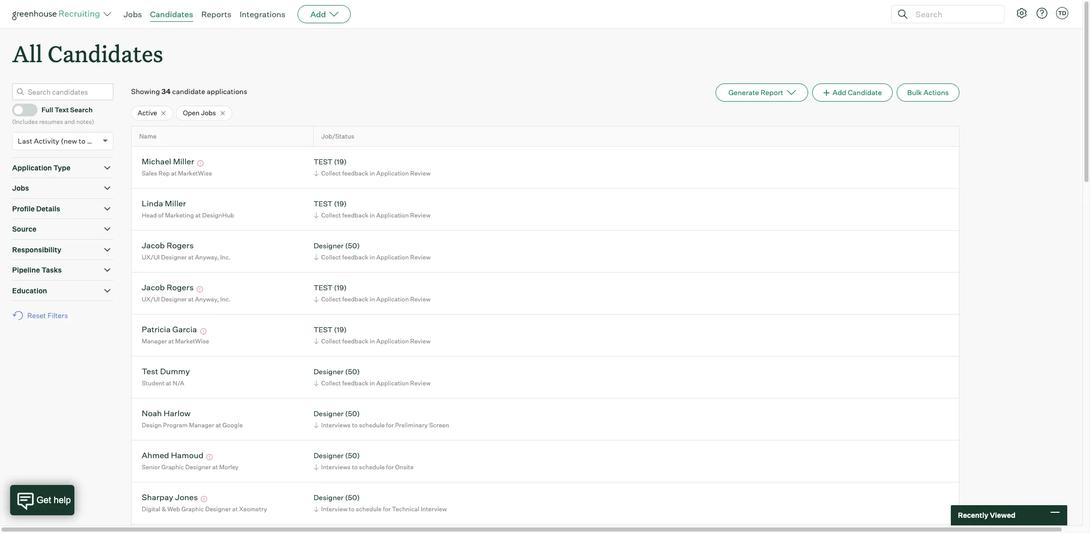 Task type: locate. For each thing, give the bounding box(es) containing it.
add for add
[[310, 9, 326, 19]]

2 collect from the top
[[321, 212, 341, 219]]

1 vertical spatial jacob rogers link
[[142, 283, 194, 294]]

anyway, down jacob rogers has been in application review for more than 5 days icon
[[195, 296, 219, 303]]

(new
[[61, 137, 77, 145]]

search
[[70, 106, 93, 114]]

ahmed hamoud
[[142, 451, 204, 461]]

to inside 'designer (50) interview to schedule for technical interview'
[[349, 506, 355, 513]]

(19) for michael miller
[[334, 158, 347, 166]]

1 vertical spatial for
[[386, 464, 394, 471]]

1 vertical spatial anyway,
[[195, 296, 219, 303]]

2 rogers from the top
[[167, 283, 194, 293]]

in
[[370, 170, 375, 177], [370, 212, 375, 219], [370, 254, 375, 261], [370, 296, 375, 303], [370, 338, 375, 345], [370, 380, 375, 387]]

2 test (19) collect feedback in application review from the top
[[314, 200, 431, 219]]

test
[[314, 158, 333, 166], [314, 200, 333, 208], [314, 284, 333, 292], [314, 326, 333, 334]]

2 interviews from the top
[[321, 464, 351, 471]]

6 collect from the top
[[321, 380, 341, 387]]

1 jacob rogers link from the top
[[142, 241, 194, 252]]

schedule inside designer (50) interviews to schedule for preliminary screen
[[359, 422, 385, 429]]

6 in from the top
[[370, 380, 375, 387]]

interviews inside designer (50) interviews to schedule for preliminary screen
[[321, 422, 351, 429]]

2 jacob rogers link from the top
[[142, 283, 194, 294]]

3 in from the top
[[370, 254, 375, 261]]

application type
[[12, 163, 71, 172]]

test for michael miller
[[314, 158, 333, 166]]

2 (50) from the top
[[345, 368, 360, 376]]

0 vertical spatial miller
[[173, 157, 194, 167]]

0 vertical spatial manager
[[142, 338, 167, 345]]

ux/ui
[[142, 254, 160, 261], [142, 296, 160, 303]]

1 (50) from the top
[[345, 242, 360, 250]]

2 horizontal spatial jobs
[[201, 109, 216, 117]]

jacob inside jacob rogers ux/ui designer at anyway, inc.
[[142, 241, 165, 251]]

4 (19) from the top
[[334, 326, 347, 334]]

at up jacob rogers
[[188, 254, 194, 261]]

manager down "patricia"
[[142, 338, 167, 345]]

1 rogers from the top
[[167, 241, 194, 251]]

miller up the marketing
[[165, 199, 186, 209]]

1 interviews from the top
[[321, 422, 351, 429]]

interviews to schedule for onsite link
[[312, 463, 416, 472]]

1 horizontal spatial interview
[[421, 506, 447, 513]]

0 horizontal spatial add
[[310, 9, 326, 19]]

generate report
[[729, 88, 784, 97]]

digital & web graphic designer at xeometry
[[142, 506, 267, 513]]

review
[[410, 170, 431, 177], [410, 212, 431, 219], [410, 254, 431, 261], [410, 296, 431, 303], [410, 338, 431, 345], [410, 380, 431, 387]]

0 horizontal spatial interview
[[321, 506, 348, 513]]

5 collect from the top
[[321, 338, 341, 345]]

at left n/a
[[166, 380, 171, 387]]

0 vertical spatial marketwise
[[178, 170, 212, 177]]

report
[[761, 88, 784, 97]]

add candidate link
[[813, 84, 893, 102]]

1 vertical spatial jobs
[[201, 109, 216, 117]]

1 horizontal spatial add
[[833, 88, 847, 97]]

collect for 3rd collect feedback in application review link from the bottom of the page
[[321, 296, 341, 303]]

for left technical
[[383, 506, 391, 513]]

schedule
[[359, 422, 385, 429], [359, 464, 385, 471], [356, 506, 382, 513]]

designer (50) collect feedback in application review for dummy
[[314, 368, 431, 387]]

garcia
[[172, 325, 197, 335]]

ahmed hamoud has been in onsite for more than 21 days image
[[205, 455, 214, 461]]

name
[[139, 133, 157, 140]]

1 vertical spatial add
[[833, 88, 847, 97]]

5 (50) from the top
[[345, 494, 360, 502]]

jacob up ux/ui designer at anyway, inc.
[[142, 283, 165, 293]]

interviews for designer (50) interviews to schedule for preliminary screen
[[321, 422, 351, 429]]

0 vertical spatial rogers
[[167, 241, 194, 251]]

collect
[[321, 170, 341, 177], [321, 212, 341, 219], [321, 254, 341, 261], [321, 296, 341, 303], [321, 338, 341, 345], [321, 380, 341, 387]]

graphic down ahmed hamoud link
[[162, 464, 184, 471]]

integrations link
[[240, 9, 286, 19]]

test (19) collect feedback in application review for michael miller
[[314, 158, 431, 177]]

miller inside linda miller head of marketing at designhub
[[165, 199, 186, 209]]

1 collect from the top
[[321, 170, 341, 177]]

1 vertical spatial ux/ui
[[142, 296, 160, 303]]

2 jacob from the top
[[142, 283, 165, 293]]

test for jacob rogers
[[314, 284, 333, 292]]

last activity (new to old)
[[18, 137, 100, 145]]

to for designer (50) interviews to schedule for onsite
[[352, 464, 358, 471]]

patricia garcia link
[[142, 325, 197, 336]]

onsite
[[395, 464, 414, 471]]

schedule left technical
[[356, 506, 382, 513]]

for left preliminary
[[386, 422, 394, 429]]

1 anyway, from the top
[[195, 254, 219, 261]]

candidates down jobs link
[[48, 38, 163, 68]]

3 feedback from the top
[[342, 254, 369, 261]]

1 vertical spatial manager
[[189, 422, 214, 429]]

designer inside designer (50) interviews to schedule for preliminary screen
[[314, 410, 344, 418]]

jacob inside jacob rogers link
[[142, 283, 165, 293]]

jobs right the open
[[201, 109, 216, 117]]

1 ux/ui from the top
[[142, 254, 160, 261]]

test for patricia garcia
[[314, 326, 333, 334]]

to inside designer (50) interviews to schedule for onsite
[[352, 464, 358, 471]]

Search text field
[[913, 7, 995, 22]]

4 (50) from the top
[[345, 452, 360, 460]]

add inside popup button
[[310, 9, 326, 19]]

1 vertical spatial rogers
[[167, 283, 194, 293]]

jacob rogers link up ux/ui designer at anyway, inc.
[[142, 283, 194, 294]]

at inside noah harlow design program manager at google
[[216, 422, 221, 429]]

2 test from the top
[[314, 200, 333, 208]]

5 in from the top
[[370, 338, 375, 345]]

michael miller has been in application review for more than 5 days image
[[196, 161, 205, 167]]

anyway,
[[195, 254, 219, 261], [195, 296, 219, 303]]

schedule left onsite
[[359, 464, 385, 471]]

add candidate
[[833, 88, 882, 97]]

at down ahmed hamoud has been in onsite for more than 21 days icon
[[212, 464, 218, 471]]

2 (19) from the top
[[334, 200, 347, 208]]

ux/ui up jacob rogers
[[142, 254, 160, 261]]

(50) inside designer (50) interviews to schedule for preliminary screen
[[345, 410, 360, 418]]

candidate
[[848, 88, 882, 97]]

0 horizontal spatial manager
[[142, 338, 167, 345]]

rogers down the marketing
[[167, 241, 194, 251]]

feedback
[[342, 170, 369, 177], [342, 212, 369, 219], [342, 254, 369, 261], [342, 296, 369, 303], [342, 338, 369, 345], [342, 380, 369, 387]]

full text search (includes resumes and notes)
[[12, 106, 94, 126]]

2 ux/ui from the top
[[142, 296, 160, 303]]

jobs left candidates link
[[124, 9, 142, 19]]

at left xeometry
[[232, 506, 238, 513]]

schedule for sharpay jones
[[356, 506, 382, 513]]

n/a
[[173, 380, 184, 387]]

4 feedback from the top
[[342, 296, 369, 303]]

actions
[[924, 88, 949, 97]]

last activity (new to old) option
[[18, 137, 100, 145]]

to
[[79, 137, 86, 145], [352, 422, 358, 429], [352, 464, 358, 471], [349, 506, 355, 513]]

ahmed
[[142, 451, 169, 461]]

manager
[[142, 338, 167, 345], [189, 422, 214, 429]]

2 collect feedback in application review link from the top
[[312, 211, 433, 220]]

0 vertical spatial jacob rogers link
[[142, 241, 194, 252]]

graphic
[[162, 464, 184, 471], [182, 506, 204, 513]]

5 review from the top
[[410, 338, 431, 345]]

reset
[[27, 311, 46, 320]]

0 vertical spatial schedule
[[359, 422, 385, 429]]

graphic down jones
[[182, 506, 204, 513]]

at down patricia garcia link
[[168, 338, 174, 345]]

2 vertical spatial for
[[383, 506, 391, 513]]

0 vertical spatial inc.
[[220, 254, 231, 261]]

1 jacob from the top
[[142, 241, 165, 251]]

recently
[[958, 511, 989, 520]]

0 vertical spatial add
[[310, 9, 326, 19]]

4 collect from the top
[[321, 296, 341, 303]]

1 horizontal spatial jobs
[[124, 9, 142, 19]]

test (19) collect feedback in application review
[[314, 158, 431, 177], [314, 200, 431, 219], [314, 284, 431, 303], [314, 326, 431, 345]]

sharpay jones
[[142, 493, 198, 503]]

test (19) collect feedback in application review for patricia garcia
[[314, 326, 431, 345]]

designer inside jacob rogers ux/ui designer at anyway, inc.
[[161, 254, 187, 261]]

configure image
[[1016, 7, 1028, 19]]

4 test (19) collect feedback in application review from the top
[[314, 326, 431, 345]]

designer inside designer (50) interviews to schedule for onsite
[[314, 452, 344, 460]]

6 feedback from the top
[[342, 380, 369, 387]]

to up designer (50) interviews to schedule for onsite
[[352, 422, 358, 429]]

(50) for noah harlow
[[345, 410, 360, 418]]

1 feedback from the top
[[342, 170, 369, 177]]

for inside 'designer (50) interview to schedule for technical interview'
[[383, 506, 391, 513]]

interview
[[321, 506, 348, 513], [421, 506, 447, 513]]

marketwise down michael miller has been in application review for more than 5 days image
[[178, 170, 212, 177]]

candidate reports are now available! apply filters and select "view in app" element
[[716, 84, 809, 102]]

jobs up profile
[[12, 184, 29, 192]]

0 vertical spatial interviews
[[321, 422, 351, 429]]

notes)
[[76, 118, 94, 126]]

rogers inside jacob rogers ux/ui designer at anyway, inc.
[[167, 241, 194, 251]]

2 vertical spatial schedule
[[356, 506, 382, 513]]

4 in from the top
[[370, 296, 375, 303]]

screen
[[429, 422, 449, 429]]

&
[[162, 506, 166, 513]]

interview to schedule for technical interview link
[[312, 505, 450, 514]]

jacob down "head"
[[142, 241, 165, 251]]

michael miller
[[142, 157, 194, 167]]

candidates link
[[150, 9, 193, 19]]

to inside designer (50) interviews to schedule for preliminary screen
[[352, 422, 358, 429]]

candidates right jobs link
[[150, 9, 193, 19]]

2 review from the top
[[410, 212, 431, 219]]

schedule inside 'designer (50) interview to schedule for technical interview'
[[356, 506, 382, 513]]

3 test (19) collect feedback in application review from the top
[[314, 284, 431, 303]]

1 vertical spatial interviews
[[321, 464, 351, 471]]

interviews inside designer (50) interviews to schedule for onsite
[[321, 464, 351, 471]]

miller for linda
[[165, 199, 186, 209]]

to for last activity (new to old)
[[79, 137, 86, 145]]

6 review from the top
[[410, 380, 431, 387]]

for left onsite
[[386, 464, 394, 471]]

anyway, up jacob rogers has been in application review for more than 5 days icon
[[195, 254, 219, 261]]

1 vertical spatial designer (50) collect feedback in application review
[[314, 368, 431, 387]]

at left google
[[216, 422, 221, 429]]

4 review from the top
[[410, 296, 431, 303]]

collect feedback in application review link
[[312, 169, 433, 178], [312, 211, 433, 220], [312, 253, 433, 262], [312, 295, 433, 304], [312, 337, 433, 346], [312, 379, 433, 388]]

1 horizontal spatial manager
[[189, 422, 214, 429]]

generate
[[729, 88, 759, 97]]

marketwise down garcia
[[175, 338, 209, 345]]

(19)
[[334, 158, 347, 166], [334, 200, 347, 208], [334, 284, 347, 292], [334, 326, 347, 334]]

3 collect from the top
[[321, 254, 341, 261]]

to up 'designer (50) interview to schedule for technical interview'
[[352, 464, 358, 471]]

dummy
[[160, 367, 190, 377]]

1 collect feedback in application review link from the top
[[312, 169, 433, 178]]

inc.
[[220, 254, 231, 261], [220, 296, 231, 303]]

(50) for test dummy
[[345, 368, 360, 376]]

1 test (19) collect feedback in application review from the top
[[314, 158, 431, 177]]

filters
[[48, 311, 68, 320]]

collect for first collect feedback in application review link from the bottom
[[321, 380, 341, 387]]

0 horizontal spatial jobs
[[12, 184, 29, 192]]

tasks
[[42, 266, 62, 275]]

0 vertical spatial graphic
[[162, 464, 184, 471]]

rogers for jacob rogers ux/ui designer at anyway, inc.
[[167, 241, 194, 251]]

4 test from the top
[[314, 326, 333, 334]]

designer (50) collect feedback in application review for rogers
[[314, 242, 431, 261]]

1 vertical spatial candidates
[[48, 38, 163, 68]]

1 vertical spatial schedule
[[359, 464, 385, 471]]

at down jacob rogers
[[188, 296, 194, 303]]

at inside test dummy student at n/a
[[166, 380, 171, 387]]

1 inc. from the top
[[220, 254, 231, 261]]

1 review from the top
[[410, 170, 431, 177]]

to for designer (50) interview to schedule for technical interview
[[349, 506, 355, 513]]

designer (50) collect feedback in application review
[[314, 242, 431, 261], [314, 368, 431, 387]]

senior graphic designer at morley
[[142, 464, 239, 471]]

linda miller head of marketing at designhub
[[142, 199, 234, 219]]

manager right program
[[189, 422, 214, 429]]

digital
[[142, 506, 160, 513]]

patricia garcia has been in application review for more than 5 days image
[[199, 329, 208, 335]]

designer (50) interview to schedule for technical interview
[[314, 494, 447, 513]]

add for add candidate
[[833, 88, 847, 97]]

1 (19) from the top
[[334, 158, 347, 166]]

manager inside noah harlow design program manager at google
[[189, 422, 214, 429]]

3 (19) from the top
[[334, 284, 347, 292]]

1 vertical spatial jacob
[[142, 283, 165, 293]]

rogers for jacob rogers
[[167, 283, 194, 293]]

patricia garcia
[[142, 325, 197, 335]]

1 vertical spatial inc.
[[220, 296, 231, 303]]

3 test from the top
[[314, 284, 333, 292]]

profile
[[12, 204, 35, 213]]

collect for fourth collect feedback in application review link from the bottom of the page
[[321, 254, 341, 261]]

0 vertical spatial for
[[386, 422, 394, 429]]

jobs
[[124, 9, 142, 19], [201, 109, 216, 117], [12, 184, 29, 192]]

1 interview from the left
[[321, 506, 348, 513]]

0 vertical spatial ux/ui
[[142, 254, 160, 261]]

0 vertical spatial jacob
[[142, 241, 165, 251]]

schedule inside designer (50) interviews to schedule for onsite
[[359, 464, 385, 471]]

miller up sales rep at marketwise
[[173, 157, 194, 167]]

for inside designer (50) interviews to schedule for onsite
[[386, 464, 394, 471]]

ux/ui inside jacob rogers ux/ui designer at anyway, inc.
[[142, 254, 160, 261]]

schedule up designer (50) interviews to schedule for onsite
[[359, 422, 385, 429]]

1 designer (50) collect feedback in application review from the top
[[314, 242, 431, 261]]

1 vertical spatial miller
[[165, 199, 186, 209]]

1 test from the top
[[314, 158, 333, 166]]

jacob for jacob rogers ux/ui designer at anyway, inc.
[[142, 241, 165, 251]]

at right the marketing
[[195, 212, 201, 219]]

rogers up ux/ui designer at anyway, inc.
[[167, 283, 194, 293]]

greenhouse recruiting image
[[12, 8, 103, 20]]

ux/ui down jacob rogers
[[142, 296, 160, 303]]

candidate
[[172, 87, 205, 96]]

to down "interviews to schedule for onsite" link
[[349, 506, 355, 513]]

jacob rogers link down "of"
[[142, 241, 194, 252]]

jacob rogers
[[142, 283, 194, 293]]

to left old) in the top left of the page
[[79, 137, 86, 145]]

(50)
[[345, 242, 360, 250], [345, 368, 360, 376], [345, 410, 360, 418], [345, 452, 360, 460], [345, 494, 360, 502]]

miller for michael
[[173, 157, 194, 167]]

0 vertical spatial designer (50) collect feedback in application review
[[314, 242, 431, 261]]

sharpay jones link
[[142, 493, 198, 504]]

designer
[[314, 242, 344, 250], [161, 254, 187, 261], [161, 296, 187, 303], [314, 368, 344, 376], [314, 410, 344, 418], [314, 452, 344, 460], [185, 464, 211, 471], [314, 494, 344, 502], [205, 506, 231, 513]]

3 (50) from the top
[[345, 410, 360, 418]]

0 vertical spatial candidates
[[150, 9, 193, 19]]

2 designer (50) collect feedback in application review from the top
[[314, 368, 431, 387]]

td button
[[1055, 5, 1071, 21]]

test dummy student at n/a
[[142, 367, 190, 387]]

(50) for jacob rogers
[[345, 242, 360, 250]]

at inside linda miller head of marketing at designhub
[[195, 212, 201, 219]]

0 vertical spatial anyway,
[[195, 254, 219, 261]]



Task type: describe. For each thing, give the bounding box(es) containing it.
linda miller link
[[142, 199, 186, 210]]

hamoud
[[171, 451, 204, 461]]

viewed
[[990, 511, 1016, 520]]

all candidates
[[12, 38, 163, 68]]

anyway, inside jacob rogers ux/ui designer at anyway, inc.
[[195, 254, 219, 261]]

at right "rep"
[[171, 170, 177, 177]]

student
[[142, 380, 165, 387]]

schedule for ahmed hamoud
[[359, 464, 385, 471]]

bulk actions
[[908, 88, 949, 97]]

jacob for jacob rogers
[[142, 283, 165, 293]]

design
[[142, 422, 162, 429]]

bulk actions link
[[897, 84, 960, 102]]

harlow
[[164, 409, 191, 419]]

2 feedback from the top
[[342, 212, 369, 219]]

google
[[223, 422, 243, 429]]

and
[[64, 118, 75, 126]]

details
[[36, 204, 60, 213]]

resumes
[[39, 118, 63, 126]]

(includes
[[12, 118, 38, 126]]

(50) inside designer (50) interviews to schedule for onsite
[[345, 452, 360, 460]]

showing
[[131, 87, 160, 96]]

marketing
[[165, 212, 194, 219]]

designer (50) interviews to schedule for preliminary screen
[[314, 410, 449, 429]]

jacob rogers ux/ui designer at anyway, inc.
[[142, 241, 231, 261]]

inc. inside jacob rogers ux/ui designer at anyway, inc.
[[220, 254, 231, 261]]

linda
[[142, 199, 163, 209]]

all
[[12, 38, 42, 68]]

active
[[138, 109, 157, 117]]

reset filters button
[[12, 306, 73, 325]]

pipeline
[[12, 266, 40, 275]]

technical
[[392, 506, 420, 513]]

2 anyway, from the top
[[195, 296, 219, 303]]

xeometry
[[239, 506, 267, 513]]

1 in from the top
[[370, 170, 375, 177]]

pipeline tasks
[[12, 266, 62, 275]]

recently viewed
[[958, 511, 1016, 520]]

responsibility
[[12, 245, 61, 254]]

6 collect feedback in application review link from the top
[[312, 379, 433, 388]]

collect for 1st collect feedback in application review link from the top
[[321, 170, 341, 177]]

designer (50) interviews to schedule for onsite
[[314, 452, 414, 471]]

program
[[163, 422, 188, 429]]

2 interview from the left
[[421, 506, 447, 513]]

of
[[158, 212, 164, 219]]

reports link
[[201, 9, 232, 19]]

activity
[[34, 137, 59, 145]]

last
[[18, 137, 32, 145]]

designhub
[[202, 212, 234, 219]]

reset filters
[[27, 311, 68, 320]]

senior
[[142, 464, 160, 471]]

showing 34 candidate applications
[[131, 87, 247, 96]]

open jobs
[[183, 109, 216, 117]]

patricia
[[142, 325, 171, 335]]

to for designer (50) interviews to schedule for preliminary screen
[[352, 422, 358, 429]]

0 vertical spatial jobs
[[124, 9, 142, 19]]

2 inc. from the top
[[220, 296, 231, 303]]

open
[[183, 109, 200, 117]]

34
[[162, 87, 171, 96]]

type
[[53, 163, 71, 172]]

profile details
[[12, 204, 60, 213]]

at inside jacob rogers ux/ui designer at anyway, inc.
[[188, 254, 194, 261]]

sharpay jones has been in technical interview for more than 14 days image
[[200, 497, 209, 503]]

(19) for jacob rogers
[[334, 284, 347, 292]]

5 collect feedback in application review link from the top
[[312, 337, 433, 346]]

web
[[167, 506, 180, 513]]

for inside designer (50) interviews to schedule for preliminary screen
[[386, 422, 394, 429]]

applications
[[207, 87, 247, 96]]

interviews to schedule for preliminary screen link
[[312, 421, 452, 430]]

text
[[55, 106, 69, 114]]

checkmark image
[[17, 106, 24, 113]]

(50) inside 'designer (50) interview to schedule for technical interview'
[[345, 494, 360, 502]]

1 vertical spatial marketwise
[[175, 338, 209, 345]]

sharpay
[[142, 493, 173, 503]]

for for ahmed hamoud
[[386, 464, 394, 471]]

michael miller link
[[142, 157, 194, 168]]

3 collect feedback in application review link from the top
[[312, 253, 433, 262]]

noah harlow link
[[142, 409, 191, 420]]

2 vertical spatial jobs
[[12, 184, 29, 192]]

head
[[142, 212, 157, 219]]

bulk
[[908, 88, 922, 97]]

test
[[142, 367, 158, 377]]

Search candidates field
[[12, 84, 113, 100]]

old)
[[87, 137, 100, 145]]

preliminary
[[395, 422, 428, 429]]

jacob rogers has been in application review for more than 5 days image
[[196, 287, 205, 293]]

interviews for designer (50) interviews to schedule for onsite
[[321, 464, 351, 471]]

designer inside 'designer (50) interview to schedule for technical interview'
[[314, 494, 344, 502]]

test (19) collect feedback in application review for jacob rogers
[[314, 284, 431, 303]]

4 collect feedback in application review link from the top
[[312, 295, 433, 304]]

education
[[12, 286, 47, 295]]

sales rep at marketwise
[[142, 170, 212, 177]]

5 feedback from the top
[[342, 338, 369, 345]]

reports
[[201, 9, 232, 19]]

jones
[[175, 493, 198, 503]]

add button
[[298, 5, 351, 23]]

collect for 2nd collect feedback in application review link from the top
[[321, 212, 341, 219]]

noah harlow design program manager at google
[[142, 409, 243, 429]]

1 vertical spatial graphic
[[182, 506, 204, 513]]

collect for 5th collect feedback in application review link from the top
[[321, 338, 341, 345]]

test dummy link
[[142, 367, 190, 378]]

rep
[[159, 170, 170, 177]]

job/status
[[321, 133, 354, 140]]

michael
[[142, 157, 171, 167]]

2 in from the top
[[370, 212, 375, 219]]

td button
[[1057, 7, 1069, 19]]

3 review from the top
[[410, 254, 431, 261]]

td
[[1059, 10, 1067, 17]]

(19) for patricia garcia
[[334, 326, 347, 334]]

morley
[[219, 464, 239, 471]]

noah
[[142, 409, 162, 419]]

integrations
[[240, 9, 286, 19]]

for for sharpay jones
[[383, 506, 391, 513]]



Task type: vqa. For each thing, say whether or not it's contained in the screenshot.
Interviews to schedule for Preliminary Screen link
yes



